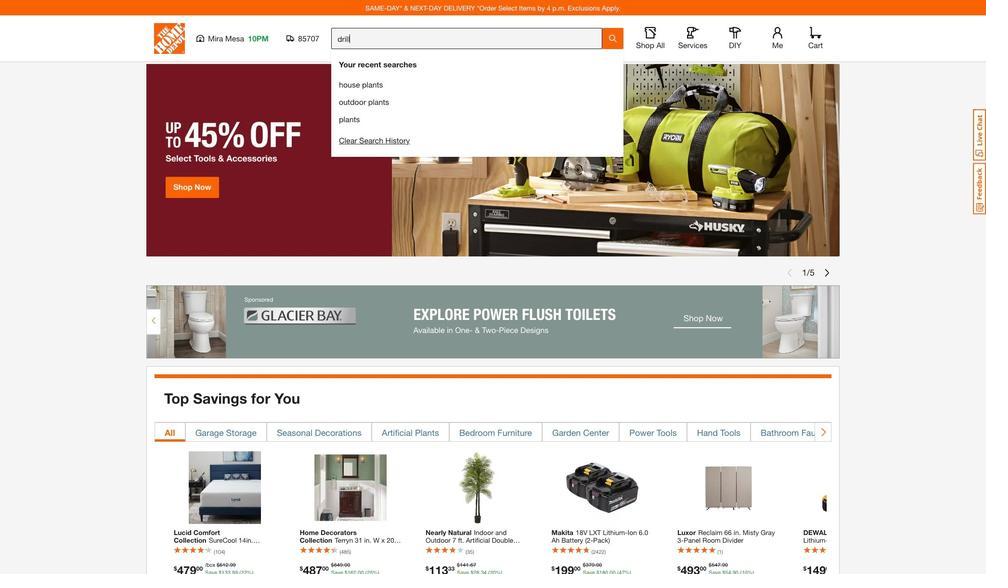 Task type: locate. For each thing, give the bounding box(es) containing it.
18v lxt lithium-ion 6.0 ah battery (2-pack) image
[[566, 452, 639, 524]]

feedback link image
[[973, 163, 986, 215]]

this is the first slide image
[[786, 269, 794, 277]]

terryn 31 in. w x 20 in. d x 35 in. h single sink freestanding bath vanity in cherry with beige granite top image
[[314, 452, 387, 524]]

up to 45% off select tools & accessories image
[[146, 64, 840, 257]]

the home depot logo image
[[154, 23, 185, 54]]

next arrow image
[[819, 428, 827, 437]]

next slide image
[[823, 269, 831, 277]]

live chat image
[[973, 109, 986, 161]]

indoor and outdoor 7 ft. artificial double robellini palm tree uv resistant image
[[440, 452, 513, 524]]

menu
[[331, 72, 624, 132]]



Task type: vqa. For each thing, say whether or not it's contained in the screenshot.
terryn 31 in. w x 20 in. d x 35 in. h single sink freestanding bath vanity in cherry with beige granite top image
yes



Task type: describe. For each thing, give the bounding box(es) containing it.
surecool 14in. medium gel memory foam tight top queen mattress image
[[189, 452, 261, 524]]

20v max xr premium lithium-ion 5.0ah battery pack (2 pack) image
[[818, 452, 891, 524]]

What can we help you find today? search field
[[338, 28, 602, 49]]

reclaim 66 in. misty gray 3-panel room divider image
[[692, 452, 765, 524]]



